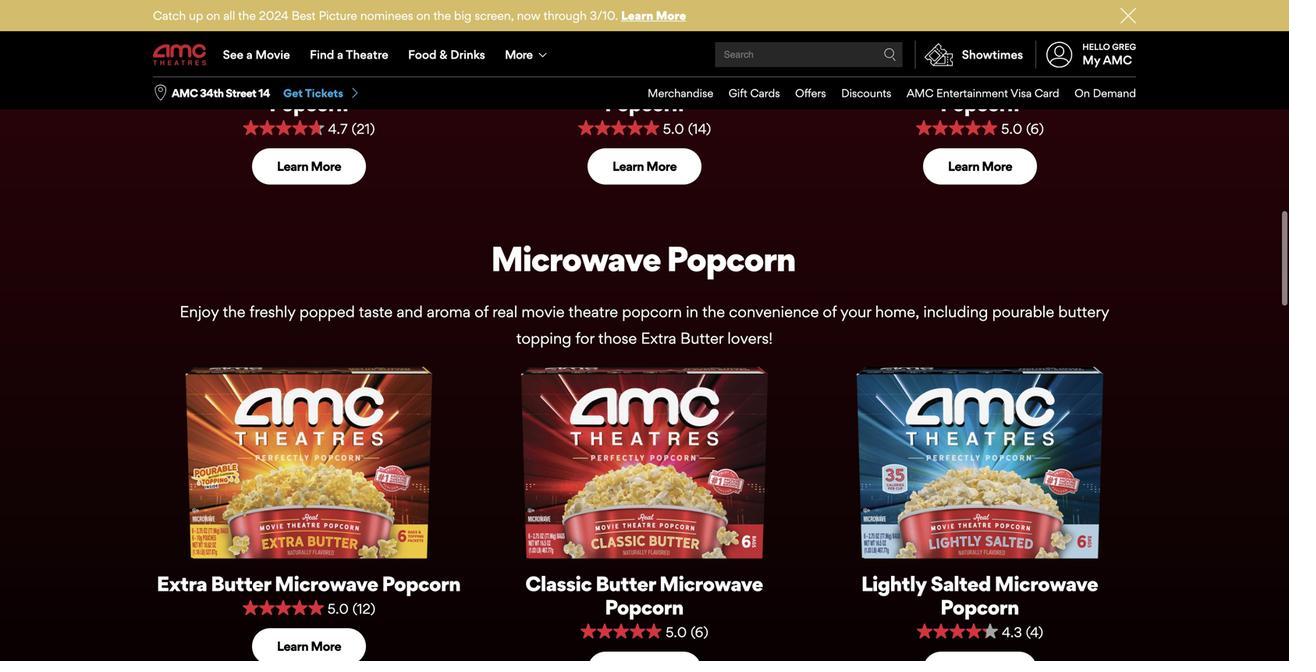 Task type: vqa. For each thing, say whether or not it's contained in the screenshot.


Task type: describe. For each thing, give the bounding box(es) containing it.
get tickets
[[283, 86, 344, 100]]

the right all
[[238, 8, 256, 23]]

drinks
[[451, 47, 486, 62]]

ready- for classic butter ready-to-eat popcorn
[[649, 68, 714, 93]]

4.7 (21)
[[328, 120, 375, 137]]

amc entertainment visa card link
[[892, 77, 1060, 109]]

offers link
[[780, 77, 827, 109]]

movie
[[256, 47, 290, 62]]

card
[[1035, 86, 1060, 100]]

microwave for extra butter microwave popcorn
[[275, 572, 378, 597]]

see
[[223, 47, 244, 62]]

showtimes
[[963, 47, 1024, 62]]

learn more for extra butter microwave popcorn
[[277, 639, 341, 654]]

popped
[[300, 302, 355, 321]]

up
[[189, 8, 203, 23]]

classic butter microwave popcorn
[[526, 572, 763, 620]]

5.0 for classic butter ready-to-eat popcorn
[[664, 120, 685, 137]]

merchandise
[[648, 86, 714, 100]]

perfectly popcorn image for lightly salted ready-to-eat popcorn
[[856, 0, 1106, 56]]

5.0 (6) for popcorn
[[666, 624, 709, 641]]

learn for extra butter ready-to-eat popcorn
[[277, 158, 309, 174]]

greg
[[1113, 42, 1137, 52]]

(4)
[[1027, 624, 1044, 641]]

learn for extra butter microwave popcorn
[[277, 639, 309, 654]]

enjoy the freshly popped taste and aroma of real movie theatre popcorn in the convenience of your home, including pourable buttery topping for those extra butter lovers!
[[180, 302, 1110, 348]]

amc for amc 34th street 14
[[172, 86, 198, 100]]

extra butter microwave popcorn
[[157, 572, 461, 597]]

more button
[[495, 33, 561, 77]]

amc entertainment visa card
[[907, 86, 1060, 100]]

the right in
[[703, 302, 725, 321]]

popcorn inside lightly salted microwave popcorn
[[941, 595, 1020, 620]]

amc for amc entertainment visa card
[[907, 86, 934, 100]]

perfectly popcorn image for classic butter microwave popcorn
[[520, 366, 770, 560]]

learn more link right the 3/10.
[[621, 8, 687, 23]]

for
[[576, 329, 595, 348]]

on demand link
[[1060, 77, 1137, 109]]

submit search icon image
[[884, 48, 897, 61]]

eat for classic butter ready-to-eat popcorn
[[744, 68, 775, 93]]

my
[[1083, 53, 1101, 67]]

learn for classic butter ready-to-eat popcorn
[[613, 158, 644, 174]]

perfectly popcorn image for classic butter ready-to-eat popcorn
[[520, 0, 770, 56]]

street
[[226, 86, 256, 100]]

menu containing merchandise
[[633, 77, 1137, 109]]

through
[[544, 8, 587, 23]]

more for extra butter microwave popcorn
[[311, 639, 341, 654]]

perfectly popcorn image for extra butter microwave popcorn
[[184, 366, 434, 560]]

now
[[517, 8, 541, 23]]

(21)
[[352, 120, 375, 137]]

5.0 for lightly salted ready-to-eat popcorn
[[1002, 120, 1023, 137]]

amc inside hello greg my amc
[[1104, 53, 1133, 67]]

go to my account page element
[[1036, 33, 1137, 77]]

discounts
[[842, 86, 892, 100]]

salted for ready-
[[920, 68, 980, 93]]

gift cards link
[[714, 77, 780, 109]]

extra butter ready-to-eat popcorn
[[187, 68, 431, 116]]

more inside more button
[[505, 47, 533, 62]]

amc 34th street 14 button
[[172, 86, 270, 101]]

5.0 (12)
[[328, 601, 376, 618]]

classic butter ready-to-eat popcorn
[[514, 68, 775, 116]]

find
[[310, 47, 334, 62]]

5.0 (6) for to-
[[1002, 120, 1045, 137]]

merchandise link
[[633, 77, 714, 109]]

showtimes image
[[916, 41, 963, 69]]

gift cards
[[729, 86, 780, 100]]

4.3 (4)
[[1003, 624, 1044, 641]]

(6) for popcorn
[[691, 624, 709, 641]]

enjoy
[[180, 302, 219, 321]]

showtimes link
[[916, 41, 1024, 69]]

convenience
[[729, 302, 819, 321]]

movie
[[522, 302, 565, 321]]

get
[[283, 86, 303, 100]]

those
[[599, 329, 637, 348]]

5.0 for extra butter microwave popcorn
[[328, 601, 349, 618]]

gift
[[729, 86, 748, 100]]

the right enjoy
[[223, 302, 246, 321]]

4.7
[[328, 120, 348, 137]]

learn more link for extra butter ready-to-eat popcorn
[[252, 148, 366, 184]]

including
[[924, 302, 989, 321]]

&
[[440, 47, 448, 62]]

1 on from the left
[[206, 8, 220, 23]]

to- for lightly salted ready-to-eat popcorn
[[1049, 68, 1079, 93]]

find a theatre link
[[300, 33, 399, 77]]

extra for extra butter microwave popcorn
[[157, 572, 207, 597]]

aroma
[[427, 302, 471, 321]]

hello greg my amc
[[1083, 42, 1137, 67]]

close this dialog image
[[1263, 631, 1278, 647]]

to- for classic butter ready-to-eat popcorn
[[714, 68, 744, 93]]

hello
[[1083, 42, 1111, 52]]

lightly salted ready-to-eat popcorn
[[851, 68, 1110, 116]]

topping
[[517, 329, 572, 348]]

get tickets link
[[283, 86, 361, 100]]

on
[[1075, 86, 1091, 100]]

classic for classic butter ready-to-eat popcorn
[[514, 68, 581, 93]]

see a movie
[[223, 47, 290, 62]]

butter for extra butter ready-to-eat popcorn
[[241, 68, 301, 93]]

ready- for lightly salted ready-to-eat popcorn
[[984, 68, 1049, 93]]

user profile image
[[1038, 42, 1082, 68]]

catch
[[153, 8, 186, 23]]

2 on from the left
[[417, 8, 431, 23]]

your
[[841, 302, 872, 321]]

cards
[[751, 86, 780, 100]]

theatre
[[569, 302, 618, 321]]

1 of from the left
[[475, 302, 489, 321]]

classic for classic butter microwave popcorn
[[526, 572, 592, 597]]



Task type: locate. For each thing, give the bounding box(es) containing it.
microwave for lightly salted microwave popcorn
[[995, 572, 1099, 597]]

and
[[397, 302, 423, 321]]

butter
[[241, 68, 301, 93], [585, 68, 645, 93], [681, 329, 724, 348], [211, 572, 271, 597], [596, 572, 656, 597]]

learn
[[621, 8, 654, 23], [277, 158, 309, 174], [613, 158, 644, 174], [949, 158, 980, 174], [277, 639, 309, 654]]

1 horizontal spatial to-
[[714, 68, 744, 93]]

more for classic butter ready-to-eat popcorn
[[647, 158, 677, 174]]

menu containing more
[[153, 33, 1137, 77]]

classic inside classic butter microwave popcorn
[[526, 572, 592, 597]]

extra inside the extra butter ready-to-eat popcorn
[[187, 68, 237, 93]]

5.0 (6)
[[1002, 120, 1045, 137], [666, 624, 709, 641]]

2 to- from the left
[[714, 68, 744, 93]]

popcorn
[[622, 302, 682, 321]]

lightly salted microwave popcorn
[[862, 572, 1099, 620]]

learn more link for extra butter microwave popcorn
[[252, 629, 366, 661]]

2024
[[259, 8, 289, 23]]

learn down classic butter ready-to-eat popcorn
[[613, 158, 644, 174]]

more down now on the left
[[505, 47, 533, 62]]

2 eat from the left
[[744, 68, 775, 93]]

(6) down card
[[1027, 120, 1045, 137]]

butter inside enjoy the freshly popped taste and aroma of real movie theatre popcorn in the convenience of your home, including pourable buttery topping for those extra butter lovers!
[[681, 329, 724, 348]]

1 a from the left
[[246, 47, 253, 62]]

learn more down 5.0 (14)
[[613, 158, 677, 174]]

2 horizontal spatial ready-
[[984, 68, 1049, 93]]

of
[[475, 302, 489, 321], [823, 302, 837, 321]]

1 vertical spatial menu
[[633, 77, 1137, 109]]

the
[[238, 8, 256, 23], [434, 8, 451, 23], [223, 302, 246, 321], [703, 302, 725, 321]]

microwave inside classic butter microwave popcorn
[[660, 572, 763, 597]]

popcorn inside classic butter ready-to-eat popcorn
[[605, 91, 684, 116]]

best
[[292, 8, 316, 23]]

5.0 (6) down visa
[[1002, 120, 1045, 137]]

5.0 (14)
[[664, 120, 711, 137]]

amc down showtimes image
[[907, 86, 934, 100]]

lightly inside the lightly salted ready-to-eat popcorn
[[851, 68, 916, 93]]

0 vertical spatial menu
[[153, 33, 1137, 77]]

to- down theatre
[[370, 68, 400, 93]]

eat inside classic butter ready-to-eat popcorn
[[744, 68, 775, 93]]

4.3
[[1003, 624, 1023, 641]]

1 vertical spatial lightly
[[862, 572, 927, 597]]

0 horizontal spatial ready-
[[305, 68, 370, 93]]

0 vertical spatial salted
[[920, 68, 980, 93]]

ready- down showtimes
[[984, 68, 1049, 93]]

salted
[[920, 68, 980, 93], [931, 572, 991, 597]]

on left all
[[206, 8, 220, 23]]

on demand
[[1075, 86, 1137, 100]]

learn more link down the 4.7
[[252, 148, 366, 184]]

5.0 left (14)
[[664, 120, 685, 137]]

1 ready- from the left
[[305, 68, 370, 93]]

food & drinks link
[[399, 33, 495, 77]]

1 horizontal spatial amc
[[907, 86, 934, 100]]

amc logo image
[[153, 44, 208, 65], [153, 44, 208, 65]]

2 horizontal spatial amc
[[1104, 53, 1133, 67]]

butter for extra butter microwave popcorn
[[211, 572, 271, 597]]

microwave popcorn
[[491, 238, 796, 279]]

learn more link
[[621, 8, 687, 23], [252, 148, 366, 184], [588, 148, 702, 184], [924, 148, 1038, 184], [252, 629, 366, 661]]

butter inside classic butter ready-to-eat popcorn
[[585, 68, 645, 93]]

ready- up 5.0 (14)
[[649, 68, 714, 93]]

learn more down the 4.7
[[277, 158, 341, 174]]

more down the 4.7
[[311, 158, 341, 174]]

find a theatre
[[310, 47, 389, 62]]

1 vertical spatial classic
[[526, 572, 592, 597]]

amc 34th street 14
[[172, 86, 270, 100]]

a for movie
[[246, 47, 253, 62]]

learn right the 3/10.
[[621, 8, 654, 23]]

lightly
[[851, 68, 916, 93], [862, 572, 927, 597]]

learn more link for classic butter ready-to-eat popcorn
[[588, 148, 702, 184]]

a for theatre
[[337, 47, 344, 62]]

big
[[454, 8, 472, 23]]

2 horizontal spatial eat
[[1079, 68, 1110, 93]]

1 vertical spatial (6)
[[691, 624, 709, 641]]

34th
[[200, 86, 224, 100]]

eat down food on the left top of page
[[400, 68, 431, 93]]

taste
[[359, 302, 393, 321]]

ready- down the find a theatre
[[305, 68, 370, 93]]

2 ready- from the left
[[649, 68, 714, 93]]

extra for extra butter ready-to-eat popcorn
[[187, 68, 237, 93]]

more for lightly salted ready-to-eat popcorn
[[982, 158, 1013, 174]]

0 vertical spatial classic
[[514, 68, 581, 93]]

0 vertical spatial 5.0 (6)
[[1002, 120, 1045, 137]]

of left your
[[823, 302, 837, 321]]

learn down get
[[277, 158, 309, 174]]

real
[[493, 302, 518, 321]]

the left big
[[434, 8, 451, 23]]

0 vertical spatial lightly
[[851, 68, 916, 93]]

learn more link for lightly salted ready-to-eat popcorn
[[924, 148, 1038, 184]]

eat inside the lightly salted ready-to-eat popcorn
[[1079, 68, 1110, 93]]

5.0 for classic butter microwave popcorn
[[666, 624, 687, 641]]

0 horizontal spatial a
[[246, 47, 253, 62]]

5.0 down classic butter microwave popcorn
[[666, 624, 687, 641]]

to- for extra butter ready-to-eat popcorn
[[370, 68, 400, 93]]

0 horizontal spatial eat
[[400, 68, 431, 93]]

lightly for lightly salted ready-to-eat popcorn
[[851, 68, 916, 93]]

eat inside the extra butter ready-to-eat popcorn
[[400, 68, 431, 93]]

1 horizontal spatial eat
[[744, 68, 775, 93]]

a right the 'find'
[[337, 47, 344, 62]]

to- inside the extra butter ready-to-eat popcorn
[[370, 68, 400, 93]]

offers
[[796, 86, 827, 100]]

lightly inside lightly salted microwave popcorn
[[862, 572, 927, 597]]

5.0 down visa
[[1002, 120, 1023, 137]]

learn more link down amc entertainment visa card
[[924, 148, 1038, 184]]

ready- inside classic butter ready-to-eat popcorn
[[649, 68, 714, 93]]

1 vertical spatial salted
[[931, 572, 991, 597]]

on
[[206, 8, 220, 23], [417, 8, 431, 23]]

eat for extra butter ready-to-eat popcorn
[[400, 68, 431, 93]]

0 horizontal spatial amc
[[172, 86, 198, 100]]

to- inside classic butter ready-to-eat popcorn
[[714, 68, 744, 93]]

to- inside the lightly salted ready-to-eat popcorn
[[1049, 68, 1079, 93]]

butter inside the extra butter ready-to-eat popcorn
[[241, 68, 301, 93]]

nominees
[[360, 8, 414, 23]]

(12)
[[353, 601, 376, 618]]

0 horizontal spatial on
[[206, 8, 220, 23]]

perfectly popcorn image
[[184, 0, 434, 56], [520, 0, 770, 56], [856, 0, 1106, 56], [184, 366, 434, 560], [520, 366, 770, 560], [856, 366, 1106, 560]]

more down 5.0 (14)
[[647, 158, 677, 174]]

amc inside button
[[172, 86, 198, 100]]

more right the 3/10.
[[656, 8, 687, 23]]

perfectly popcorn image for lightly salted microwave popcorn
[[856, 366, 1106, 560]]

ready- for extra butter ready-to-eat popcorn
[[305, 68, 370, 93]]

to- down user profile image
[[1049, 68, 1079, 93]]

learn more
[[277, 158, 341, 174], [613, 158, 677, 174], [949, 158, 1013, 174], [277, 639, 341, 654]]

visa
[[1011, 86, 1032, 100]]

2 of from the left
[[823, 302, 837, 321]]

perfectly popcorn image for extra butter ready-to-eat popcorn
[[184, 0, 434, 56]]

0 horizontal spatial 5.0 (6)
[[666, 624, 709, 641]]

1 eat from the left
[[400, 68, 431, 93]]

buttery
[[1059, 302, 1110, 321]]

ready- inside the lightly salted ready-to-eat popcorn
[[984, 68, 1049, 93]]

search the AMC website text field
[[722, 49, 884, 61]]

menu up merchandise link
[[153, 33, 1137, 77]]

lovers!
[[728, 329, 773, 348]]

salted for microwave
[[931, 572, 991, 597]]

a right see
[[246, 47, 253, 62]]

ready- inside the extra butter ready-to-eat popcorn
[[305, 68, 370, 93]]

more down amc entertainment visa card
[[982, 158, 1013, 174]]

in
[[686, 302, 699, 321]]

microwave inside lightly salted microwave popcorn
[[995, 572, 1099, 597]]

popcorn inside classic butter microwave popcorn
[[605, 595, 684, 620]]

5.0 left (12)
[[328, 601, 349, 618]]

learn for lightly salted ready-to-eat popcorn
[[949, 158, 980, 174]]

a
[[246, 47, 253, 62], [337, 47, 344, 62]]

0 horizontal spatial of
[[475, 302, 489, 321]]

see a movie link
[[213, 33, 300, 77]]

1 horizontal spatial of
[[823, 302, 837, 321]]

learn more down amc entertainment visa card
[[949, 158, 1013, 174]]

2 horizontal spatial to-
[[1049, 68, 1079, 93]]

of left the "real"
[[475, 302, 489, 321]]

butter for classic butter ready-to-eat popcorn
[[585, 68, 645, 93]]

learn more for extra butter ready-to-eat popcorn
[[277, 158, 341, 174]]

learn down extra butter microwave popcorn
[[277, 639, 309, 654]]

learn more for lightly salted ready-to-eat popcorn
[[949, 158, 1013, 174]]

pourable
[[993, 302, 1055, 321]]

microwave for classic butter microwave popcorn
[[660, 572, 763, 597]]

amc left 34th
[[172, 86, 198, 100]]

(14)
[[688, 120, 711, 137]]

5.0 (6) down classic butter microwave popcorn
[[666, 624, 709, 641]]

(6) for to-
[[1027, 120, 1045, 137]]

butter for classic butter microwave popcorn
[[596, 572, 656, 597]]

all
[[223, 8, 235, 23]]

1 to- from the left
[[370, 68, 400, 93]]

2 a from the left
[[337, 47, 344, 62]]

entertainment
[[937, 86, 1009, 100]]

3 eat from the left
[[1079, 68, 1110, 93]]

learn more for classic butter ready-to-eat popcorn
[[613, 158, 677, 174]]

salted inside lightly salted microwave popcorn
[[931, 572, 991, 597]]

discounts link
[[827, 77, 892, 109]]

1 horizontal spatial (6)
[[1027, 120, 1045, 137]]

food
[[408, 47, 437, 62]]

theatre
[[346, 47, 389, 62]]

microwave
[[491, 238, 661, 279], [275, 572, 378, 597], [660, 572, 763, 597], [995, 572, 1099, 597]]

1 vertical spatial 5.0 (6)
[[666, 624, 709, 641]]

0 horizontal spatial to-
[[370, 68, 400, 93]]

classic
[[514, 68, 581, 93], [526, 572, 592, 597]]

learn more down '5.0 (12)'
[[277, 639, 341, 654]]

0 vertical spatial (6)
[[1027, 120, 1045, 137]]

amc down greg
[[1104, 53, 1133, 67]]

eat for lightly salted ready-to-eat popcorn
[[1079, 68, 1110, 93]]

1 vertical spatial extra
[[641, 329, 677, 348]]

eat left offers link
[[744, 68, 775, 93]]

butter inside classic butter microwave popcorn
[[596, 572, 656, 597]]

extra inside enjoy the freshly popped taste and aroma of real movie theatre popcorn in the convenience of your home, including pourable buttery topping for those extra butter lovers!
[[641, 329, 677, 348]]

learn more link down '5.0 (12)'
[[252, 629, 366, 661]]

1 horizontal spatial ready-
[[649, 68, 714, 93]]

2 vertical spatial extra
[[157, 572, 207, 597]]

3 to- from the left
[[1049, 68, 1079, 93]]

more
[[656, 8, 687, 23], [505, 47, 533, 62], [311, 158, 341, 174], [647, 158, 677, 174], [982, 158, 1013, 174], [311, 639, 341, 654]]

0 vertical spatial extra
[[187, 68, 237, 93]]

demand
[[1094, 86, 1137, 100]]

freshly
[[250, 302, 296, 321]]

classic inside classic butter ready-to-eat popcorn
[[514, 68, 581, 93]]

3 ready- from the left
[[984, 68, 1049, 93]]

food & drinks
[[408, 47, 486, 62]]

to- left cards
[[714, 68, 744, 93]]

picture
[[319, 8, 357, 23]]

0 horizontal spatial (6)
[[691, 624, 709, 641]]

learn down entertainment
[[949, 158, 980, 174]]

salted inside the lightly salted ready-to-eat popcorn
[[920, 68, 980, 93]]

screen,
[[475, 8, 514, 23]]

1 horizontal spatial on
[[417, 8, 431, 23]]

more down '5.0 (12)'
[[311, 639, 341, 654]]

home,
[[876, 302, 920, 321]]

more for extra butter ready-to-eat popcorn
[[311, 158, 341, 174]]

3/10.
[[590, 8, 618, 23]]

5.0
[[664, 120, 685, 137], [1002, 120, 1023, 137], [328, 601, 349, 618], [666, 624, 687, 641]]

eat down my
[[1079, 68, 1110, 93]]

catch up on all the 2024 best picture nominees on the big screen, now through 3/10. learn more
[[153, 8, 687, 23]]

popcorn inside the lightly salted ready-to-eat popcorn
[[941, 91, 1020, 116]]

(6) down classic butter microwave popcorn
[[691, 624, 709, 641]]

extra
[[187, 68, 237, 93], [641, 329, 677, 348], [157, 572, 207, 597]]

menu down "submit search icon"
[[633, 77, 1137, 109]]

1 horizontal spatial 5.0 (6)
[[1002, 120, 1045, 137]]

lightly for lightly salted microwave popcorn
[[862, 572, 927, 597]]

menu
[[153, 33, 1137, 77], [633, 77, 1137, 109]]

popcorn inside the extra butter ready-to-eat popcorn
[[269, 91, 348, 116]]

on right nominees
[[417, 8, 431, 23]]

14
[[259, 86, 270, 100]]

tickets
[[305, 86, 344, 100]]

learn more link down 5.0 (14)
[[588, 148, 702, 184]]

amc
[[1104, 53, 1133, 67], [907, 86, 934, 100], [172, 86, 198, 100]]

(6)
[[1027, 120, 1045, 137], [691, 624, 709, 641]]

1 horizontal spatial a
[[337, 47, 344, 62]]



